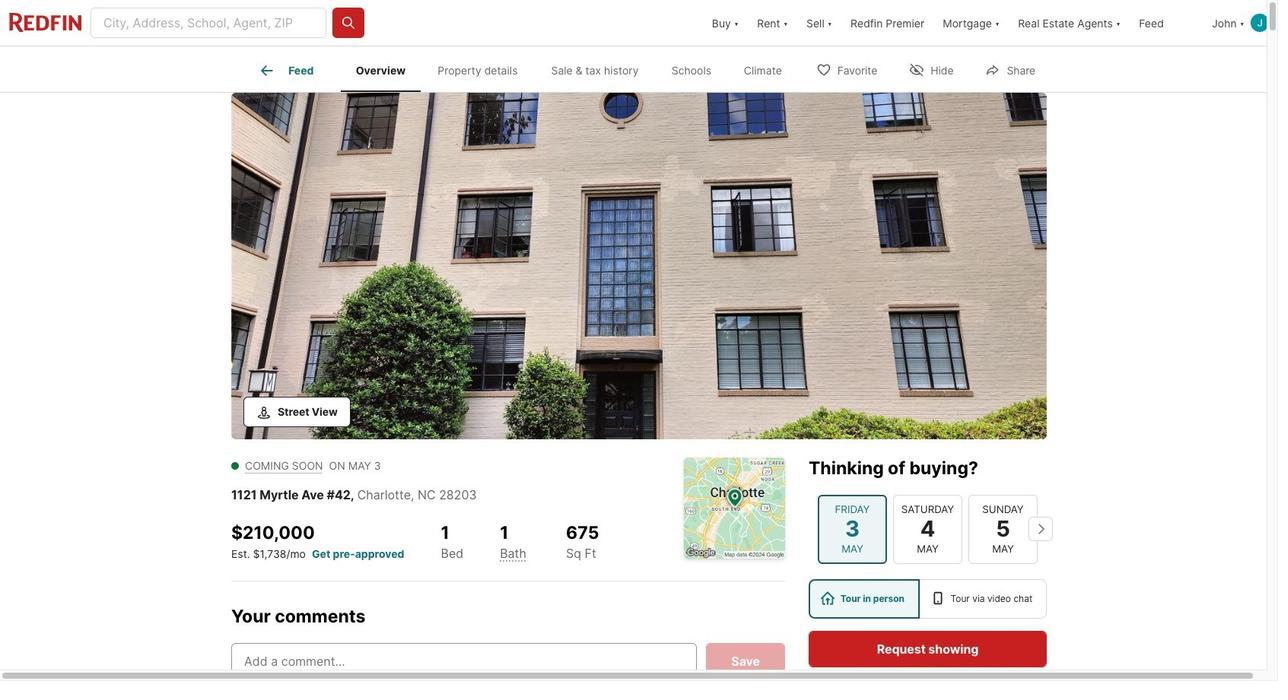 Task type: vqa. For each thing, say whether or not it's contained in the screenshot.
your within the Get the Redfin app by scanning the QR code above with your phone's camera.
no



Task type: locate. For each thing, give the bounding box(es) containing it.
None button
[[818, 495, 887, 564], [893, 495, 962, 564], [969, 495, 1038, 564], [818, 495, 887, 564], [893, 495, 962, 564], [969, 495, 1038, 564]]

list box
[[809, 580, 1047, 619]]

submit search image
[[341, 15, 356, 30]]

option
[[809, 580, 920, 619], [920, 580, 1047, 619]]

1121 myrtle ave #42, charlotte, nc 28203 image
[[231, 93, 1047, 440]]

tab list
[[231, 46, 810, 92]]



Task type: describe. For each thing, give the bounding box(es) containing it.
1 option from the left
[[809, 580, 920, 619]]

map entry image
[[684, 458, 785, 559]]

Add a comment... text field
[[244, 652, 684, 671]]

2 option from the left
[[920, 580, 1047, 619]]

user photo image
[[1251, 14, 1269, 32]]

City, Address, School, Agent, ZIP search field
[[91, 8, 326, 38]]

next image
[[1029, 518, 1053, 542]]



